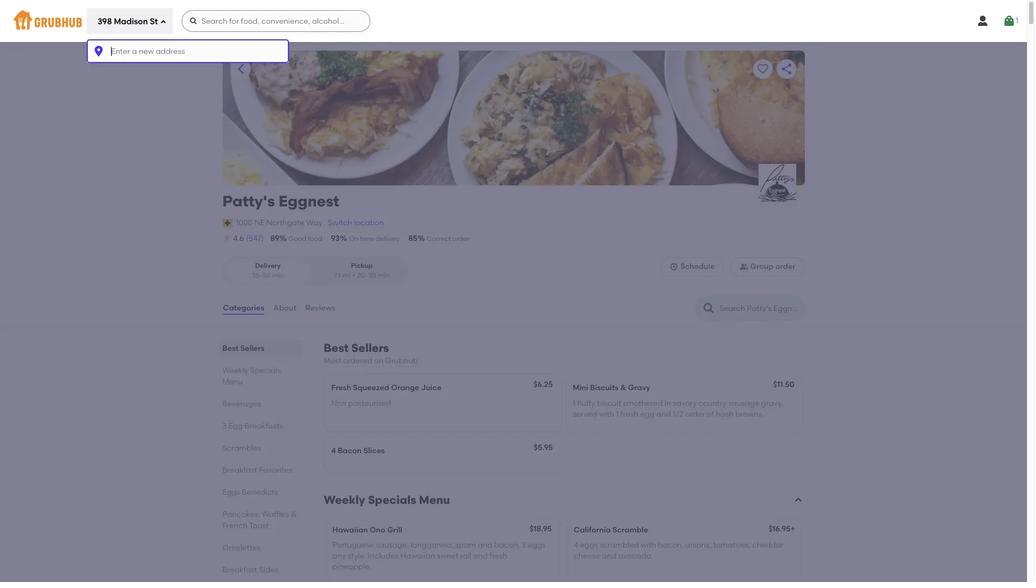 Task type: describe. For each thing, give the bounding box(es) containing it.
ono
[[370, 526, 386, 535]]

sellers for best sellers most ordered on grubhub
[[352, 342, 389, 355]]

and right spam
[[478, 541, 493, 550]]

svg image down 398
[[92, 45, 105, 58]]

about
[[274, 304, 296, 313]]

cheese
[[574, 552, 601, 561]]

1/2
[[673, 410, 684, 419]]

mini
[[573, 384, 589, 393]]

7.1
[[334, 272, 341, 279]]

93
[[331, 234, 340, 243]]

squeezed
[[353, 384, 390, 393]]

spam
[[456, 541, 476, 550]]

1 for 1 fluffy biscuit smothered in savory country sausage gravy, served with 1 fresh egg and 1/2 order of hash browns.
[[573, 399, 576, 408]]

avocado.
[[619, 552, 653, 561]]

weekly inside button
[[324, 493, 365, 507]]

good food
[[289, 235, 322, 243]]

fluffy
[[578, 399, 596, 408]]

of
[[707, 410, 715, 419]]

madison
[[114, 17, 148, 26]]

3 inside portuguese sausage, longganisa, spam and bacon. 3 eggs any style. includes hawaiian sweet roll and fresh pineapple.
[[522, 541, 526, 550]]

reviews
[[306, 304, 336, 313]]

save this restaurant image
[[757, 63, 770, 76]]

35–50
[[252, 272, 271, 279]]

fresh inside 1 fluffy biscuit smothered in savory country sausage gravy, served with 1 fresh egg and 1/2 order of hash browns.
[[621, 410, 639, 419]]

Search for food, convenience, alcohol... search field
[[182, 10, 371, 32]]

food
[[308, 235, 322, 243]]

people icon image
[[740, 263, 749, 272]]

mi
[[343, 272, 351, 279]]

breakfast for breakfast sides
[[223, 566, 257, 575]]

grill
[[387, 526, 403, 535]]

svg image inside the 1 button
[[1003, 15, 1016, 28]]

omelettes
[[223, 544, 261, 553]]

specials inside weekly specials menu button
[[368, 493, 417, 507]]

•
[[353, 272, 355, 279]]

delivery
[[376, 235, 400, 243]]

+
[[791, 525, 796, 534]]

$5.95
[[534, 444, 553, 453]]

juice
[[421, 384, 442, 393]]

biscuits
[[590, 384, 619, 393]]

1000 ne northgate way button
[[236, 217, 323, 229]]

weekly specials menu button
[[322, 493, 805, 508]]

$6.25
[[534, 381, 553, 390]]

categories button
[[223, 289, 265, 328]]

Enter a new address search field
[[87, 40, 289, 63]]

schedule
[[681, 262, 715, 271]]

on
[[349, 235, 359, 243]]

ordered
[[343, 357, 373, 366]]

4 for 4 eggs scrambled with bacon, onions, tomatoes, cheddar cheese and avocado.
[[574, 541, 579, 550]]

style.
[[348, 552, 366, 561]]

1000
[[236, 218, 253, 227]]

eggs inside 4 eggs scrambled with bacon, onions, tomatoes, cheddar cheese and avocado.
[[580, 541, 598, 550]]

onions,
[[686, 541, 712, 550]]

best sellers
[[223, 344, 265, 353]]

group
[[751, 262, 774, 271]]

browns.
[[736, 410, 764, 419]]

fresh
[[332, 384, 351, 393]]

svg image left 4.6
[[223, 234, 231, 242]]

& for waffles
[[291, 510, 297, 520]]

4 eggs scrambled with bacon, onions, tomatoes, cheddar cheese and avocado.
[[574, 541, 784, 561]]

398 madison st
[[98, 17, 158, 26]]

fresh squeezed orange juice
[[332, 384, 442, 393]]

Search Patty's Eggnest search field
[[719, 304, 801, 314]]

good
[[289, 235, 306, 243]]

weekly inside weekly specials menu
[[223, 366, 249, 376]]

patty's
[[223, 192, 275, 210]]

and inside 1 fluffy biscuit smothered in savory country sausage gravy, served with 1 fresh egg and 1/2 order of hash browns.
[[657, 410, 671, 419]]

gravy,
[[762, 399, 784, 408]]

time
[[360, 235, 374, 243]]

hawaiian ono grill
[[333, 526, 403, 535]]

hawaiian inside portuguese sausage, longganisa, spam and bacon. 3 eggs any style. includes hawaiian sweet roll and fresh pineapple.
[[401, 552, 436, 561]]

scrambles tab
[[223, 443, 298, 454]]

any
[[333, 552, 346, 561]]

scrambled
[[600, 541, 639, 550]]

bacon
[[338, 447, 362, 456]]

$16.95 +
[[769, 525, 796, 534]]

best sellers most ordered on grubhub
[[324, 342, 418, 366]]

sellers for best sellers
[[240, 344, 265, 353]]

best for best sellers
[[223, 344, 239, 353]]

portuguese
[[333, 541, 374, 550]]

about button
[[273, 289, 297, 328]]

4 for 4 bacon slices
[[332, 447, 336, 456]]

1 fluffy biscuit smothered in savory country sausage gravy, served with 1 fresh egg and 1/2 order of hash browns.
[[573, 399, 784, 419]]

with inside 4 eggs scrambled with bacon, onions, tomatoes, cheddar cheese and avocado.
[[641, 541, 657, 550]]

egg
[[229, 422, 243, 431]]

398
[[98, 17, 112, 26]]

omelettes tab
[[223, 543, 298, 554]]

benedicts
[[242, 488, 278, 497]]

$11.50
[[774, 381, 795, 390]]

weekly specials menu inside button
[[324, 493, 450, 507]]

breakfast sides tab
[[223, 565, 298, 576]]

order inside 1 fluffy biscuit smothered in savory country sausage gravy, served with 1 fresh egg and 1/2 order of hash browns.
[[686, 410, 706, 419]]

french
[[223, 522, 248, 531]]

gravy
[[628, 384, 651, 393]]

weekly specials menu tab
[[223, 365, 298, 388]]

eggs
[[223, 488, 240, 497]]

$18.95
[[530, 525, 552, 534]]

main navigation navigation
[[0, 0, 1036, 583]]

search icon image
[[703, 302, 716, 315]]

savory
[[673, 399, 697, 408]]

delivery
[[255, 262, 281, 270]]

1 horizontal spatial svg image
[[189, 17, 198, 25]]

mini biscuits & gravy
[[573, 384, 651, 393]]

grubhub
[[386, 357, 418, 366]]



Task type: vqa. For each thing, say whether or not it's contained in the screenshot.
Longganisa,
yes



Task type: locate. For each thing, give the bounding box(es) containing it.
country
[[699, 399, 727, 408]]

0 vertical spatial 1
[[1016, 16, 1019, 25]]

switch location button
[[328, 217, 385, 229]]

& right 'waffles'
[[291, 510, 297, 520]]

1 horizontal spatial &
[[621, 384, 627, 393]]

menu up longganisa,
[[419, 493, 450, 507]]

order inside group order button
[[776, 262, 796, 271]]

sausage
[[729, 399, 760, 408]]

0 horizontal spatial svg image
[[160, 19, 167, 25]]

best up most
[[324, 342, 349, 355]]

sellers up on
[[352, 342, 389, 355]]

1 horizontal spatial hawaiian
[[401, 552, 436, 561]]

0 vertical spatial &
[[621, 384, 627, 393]]

1 vertical spatial specials
[[368, 493, 417, 507]]

hawaiian
[[333, 526, 368, 535], [401, 552, 436, 561]]

& left gravy
[[621, 384, 627, 393]]

2 horizontal spatial order
[[776, 262, 796, 271]]

1 vertical spatial menu
[[419, 493, 450, 507]]

eggs
[[528, 541, 546, 550], [580, 541, 598, 550]]

0 horizontal spatial menu
[[223, 378, 243, 387]]

pasteurized
[[348, 399, 391, 408]]

menu inside button
[[419, 493, 450, 507]]

breakfast favorites tab
[[223, 465, 298, 476]]

2 horizontal spatial 1
[[1016, 16, 1019, 25]]

specials inside weekly specials menu tab
[[250, 366, 281, 376]]

1 horizontal spatial min
[[378, 272, 390, 279]]

order down savory on the right
[[686, 410, 706, 419]]

0 horizontal spatial 1
[[573, 399, 576, 408]]

breakfast inside breakfast sides tab
[[223, 566, 257, 575]]

4 up cheese
[[574, 541, 579, 550]]

2 vertical spatial order
[[686, 410, 706, 419]]

0 horizontal spatial specials
[[250, 366, 281, 376]]

1 vertical spatial 3
[[522, 541, 526, 550]]

california
[[574, 526, 611, 535]]

1 vertical spatial with
[[641, 541, 657, 550]]

&
[[621, 384, 627, 393], [291, 510, 297, 520]]

served
[[573, 410, 598, 419]]

0 horizontal spatial fresh
[[490, 552, 508, 561]]

1 horizontal spatial 4
[[574, 541, 579, 550]]

eggs benedicts tab
[[223, 487, 298, 499]]

min inside delivery 35–50 min
[[273, 272, 284, 279]]

4 bacon slices
[[332, 447, 385, 456]]

breakfast down scrambles
[[223, 466, 257, 475]]

eggs down the $18.95
[[528, 541, 546, 550]]

0 horizontal spatial best
[[223, 344, 239, 353]]

1 vertical spatial 4
[[574, 541, 579, 550]]

0 vertical spatial weekly
[[223, 366, 249, 376]]

min right 20–30
[[378, 272, 390, 279]]

eggnest
[[279, 192, 340, 210]]

0 horizontal spatial weekly specials menu
[[223, 366, 281, 387]]

share icon image
[[780, 63, 793, 76]]

specials down best sellers "tab"
[[250, 366, 281, 376]]

4 left bacon
[[332, 447, 336, 456]]

and down scrambled
[[602, 552, 617, 561]]

subscription pass image
[[223, 219, 233, 228]]

1 vertical spatial breakfast
[[223, 566, 257, 575]]

min inside pickup 7.1 mi • 20–30 min
[[378, 272, 390, 279]]

& for biscuits
[[621, 384, 627, 393]]

0 vertical spatial breakfast
[[223, 466, 257, 475]]

hawaiian down longganisa,
[[401, 552, 436, 561]]

0 vertical spatial order
[[453, 235, 470, 243]]

breakfast inside breakfast favorites tab
[[223, 466, 257, 475]]

1 horizontal spatial sellers
[[352, 342, 389, 355]]

northgate
[[267, 218, 305, 227]]

eggs benedicts
[[223, 488, 278, 497]]

pineapple.
[[333, 563, 372, 572]]

with up avocado. at the bottom right
[[641, 541, 657, 550]]

breakfast for breakfast favorites
[[223, 466, 257, 475]]

pancakes, waffles & french toast
[[223, 510, 297, 531]]

scramble
[[613, 526, 649, 535]]

1 min from the left
[[273, 272, 284, 279]]

85
[[409, 234, 418, 243]]

best
[[324, 342, 349, 355], [223, 344, 239, 353]]

2 eggs from the left
[[580, 541, 598, 550]]

tomatoes,
[[714, 541, 751, 550]]

order right correct
[[453, 235, 470, 243]]

1 horizontal spatial 1
[[616, 410, 619, 419]]

svg image left the 1 button
[[977, 15, 990, 28]]

0 horizontal spatial 3
[[223, 422, 227, 431]]

(547)
[[246, 234, 264, 243]]

california scramble
[[574, 526, 649, 535]]

beverages tab
[[223, 399, 298, 410]]

best up weekly specials menu tab
[[223, 344, 239, 353]]

1 horizontal spatial weekly
[[324, 493, 365, 507]]

2 min from the left
[[378, 272, 390, 279]]

pancakes,
[[223, 510, 260, 520]]

4 inside 4 eggs scrambled with bacon, onions, tomatoes, cheddar cheese and avocado.
[[574, 541, 579, 550]]

3 egg breakfasts
[[223, 422, 283, 431]]

weekly specials menu up grill
[[324, 493, 450, 507]]

egg
[[641, 410, 655, 419]]

1 eggs from the left
[[528, 541, 546, 550]]

orange
[[391, 384, 420, 393]]

0 horizontal spatial min
[[273, 272, 284, 279]]

patty's eggnest
[[223, 192, 340, 210]]

1 horizontal spatial with
[[641, 541, 657, 550]]

ne
[[255, 218, 265, 227]]

best inside the best sellers most ordered on grubhub
[[324, 342, 349, 355]]

2 vertical spatial 1
[[616, 410, 619, 419]]

0 vertical spatial hawaiian
[[333, 526, 368, 535]]

1 horizontal spatial 3
[[522, 541, 526, 550]]

best for best sellers most ordered on grubhub
[[324, 342, 349, 355]]

smothered
[[624, 399, 663, 408]]

1 horizontal spatial menu
[[419, 493, 450, 507]]

1 breakfast from the top
[[223, 466, 257, 475]]

& inside pancakes, waffles & french toast
[[291, 510, 297, 520]]

hash
[[716, 410, 734, 419]]

fresh inside portuguese sausage, longganisa, spam and bacon. 3 eggs any style. includes hawaiian sweet roll and fresh pineapple.
[[490, 552, 508, 561]]

way
[[306, 218, 323, 227]]

pancakes, waffles & french toast tab
[[223, 509, 298, 532]]

0 horizontal spatial hawaiian
[[333, 526, 368, 535]]

1 vertical spatial &
[[291, 510, 297, 520]]

0 vertical spatial fresh
[[621, 410, 639, 419]]

and down in
[[657, 410, 671, 419]]

min down delivery in the top left of the page
[[273, 272, 284, 279]]

sellers inside the best sellers most ordered on grubhub
[[352, 342, 389, 355]]

sweet
[[437, 552, 459, 561]]

sellers inside "tab"
[[240, 344, 265, 353]]

order for correct order
[[453, 235, 470, 243]]

3 inside tab
[[223, 422, 227, 431]]

eggs up cheese
[[580, 541, 598, 550]]

1 horizontal spatial weekly specials menu
[[324, 493, 450, 507]]

st
[[150, 17, 158, 26]]

categories
[[223, 304, 264, 313]]

1 button
[[1003, 11, 1019, 31]]

1 horizontal spatial order
[[686, 410, 706, 419]]

with down biscuit
[[599, 410, 615, 419]]

location
[[354, 218, 384, 227]]

1 horizontal spatial specials
[[368, 493, 417, 507]]

breakfast down "omelettes"
[[223, 566, 257, 575]]

0 horizontal spatial eggs
[[528, 541, 546, 550]]

weekly specials menu down best sellers
[[223, 366, 281, 387]]

1
[[1016, 16, 1019, 25], [573, 399, 576, 408], [616, 410, 619, 419]]

menu up beverages at the bottom left
[[223, 378, 243, 387]]

0 horizontal spatial weekly
[[223, 366, 249, 376]]

best sellers tab
[[223, 343, 298, 354]]

1 vertical spatial 1
[[573, 399, 576, 408]]

option group containing delivery 35–50 min
[[223, 257, 408, 285]]

group order
[[751, 262, 796, 271]]

fresh down smothered
[[621, 410, 639, 419]]

bacon,
[[658, 541, 684, 550]]

svg image left the schedule
[[670, 263, 679, 272]]

roll
[[461, 552, 472, 561]]

switch
[[328, 218, 352, 227]]

0 vertical spatial specials
[[250, 366, 281, 376]]

sellers up weekly specials menu tab
[[240, 344, 265, 353]]

0 vertical spatial menu
[[223, 378, 243, 387]]

biscuit
[[598, 399, 622, 408]]

3 egg breakfasts tab
[[223, 421, 298, 432]]

group order button
[[731, 257, 805, 277]]

0 vertical spatial weekly specials menu
[[223, 366, 281, 387]]

eggs inside portuguese sausage, longganisa, spam and bacon. 3 eggs any style. includes hawaiian sweet roll and fresh pineapple.
[[528, 541, 546, 550]]

switch location
[[328, 218, 384, 227]]

and inside 4 eggs scrambled with bacon, onions, tomatoes, cheddar cheese and avocado.
[[602, 552, 617, 561]]

menu inside tab
[[223, 378, 243, 387]]

non pasteurized
[[332, 399, 391, 408]]

3
[[223, 422, 227, 431], [522, 541, 526, 550]]

patty's eggnest logo image
[[759, 164, 797, 202]]

1 inside the 1 button
[[1016, 16, 1019, 25]]

bacon.
[[495, 541, 520, 550]]

0 horizontal spatial 4
[[332, 447, 336, 456]]

0 vertical spatial 4
[[332, 447, 336, 456]]

order right group
[[776, 262, 796, 271]]

sides
[[259, 566, 279, 575]]

1 vertical spatial order
[[776, 262, 796, 271]]

breakfast sides
[[223, 566, 279, 575]]

breakfasts
[[245, 422, 283, 431]]

1 horizontal spatial best
[[324, 342, 349, 355]]

specials up grill
[[368, 493, 417, 507]]

1 horizontal spatial fresh
[[621, 410, 639, 419]]

in
[[665, 399, 672, 408]]

non
[[332, 399, 347, 408]]

0 horizontal spatial &
[[291, 510, 297, 520]]

and right roll
[[473, 552, 488, 561]]

includes
[[368, 552, 399, 561]]

1 vertical spatial weekly specials menu
[[324, 493, 450, 507]]

most
[[324, 357, 342, 366]]

weekly up hawaiian ono grill
[[324, 493, 365, 507]]

0 vertical spatial 3
[[223, 422, 227, 431]]

3 left "egg"
[[223, 422, 227, 431]]

best inside best sellers "tab"
[[223, 344, 239, 353]]

delivery 35–50 min
[[252, 262, 284, 279]]

specials
[[250, 366, 281, 376], [368, 493, 417, 507]]

breakfast favorites
[[223, 466, 292, 475]]

89
[[271, 234, 280, 243]]

1 vertical spatial hawaiian
[[401, 552, 436, 561]]

3 right bacon.
[[522, 541, 526, 550]]

0 vertical spatial with
[[599, 410, 615, 419]]

caret left icon image
[[234, 63, 247, 76]]

correct
[[427, 235, 451, 243]]

svg image inside schedule button
[[670, 263, 679, 272]]

weekly specials menu inside tab
[[223, 366, 281, 387]]

svg image
[[1003, 15, 1016, 28], [189, 17, 198, 25], [160, 19, 167, 25]]

2 breakfast from the top
[[223, 566, 257, 575]]

1 vertical spatial weekly
[[324, 493, 365, 507]]

weekly down best sellers
[[223, 366, 249, 376]]

with
[[599, 410, 615, 419], [641, 541, 657, 550]]

order for group order
[[776, 262, 796, 271]]

reviews button
[[305, 289, 336, 328]]

svg image
[[977, 15, 990, 28], [92, 45, 105, 58], [223, 234, 231, 242], [670, 263, 679, 272]]

slices
[[364, 447, 385, 456]]

correct order
[[427, 235, 470, 243]]

cheddar
[[753, 541, 784, 550]]

weekly specials menu
[[223, 366, 281, 387], [324, 493, 450, 507]]

and
[[657, 410, 671, 419], [478, 541, 493, 550], [473, 552, 488, 561], [602, 552, 617, 561]]

fresh down bacon.
[[490, 552, 508, 561]]

0 horizontal spatial sellers
[[240, 344, 265, 353]]

0 horizontal spatial with
[[599, 410, 615, 419]]

hawaiian up portuguese
[[333, 526, 368, 535]]

with inside 1 fluffy biscuit smothered in savory country sausage gravy, served with 1 fresh egg and 1/2 order of hash browns.
[[599, 410, 615, 419]]

pickup
[[351, 262, 373, 270]]

schedule button
[[661, 257, 724, 277]]

1 for 1
[[1016, 16, 1019, 25]]

1 vertical spatial fresh
[[490, 552, 508, 561]]

2 horizontal spatial svg image
[[1003, 15, 1016, 28]]

beverages
[[223, 400, 261, 409]]

0 horizontal spatial order
[[453, 235, 470, 243]]

option group
[[223, 257, 408, 285]]

longganisa,
[[411, 541, 454, 550]]

1 horizontal spatial eggs
[[580, 541, 598, 550]]



